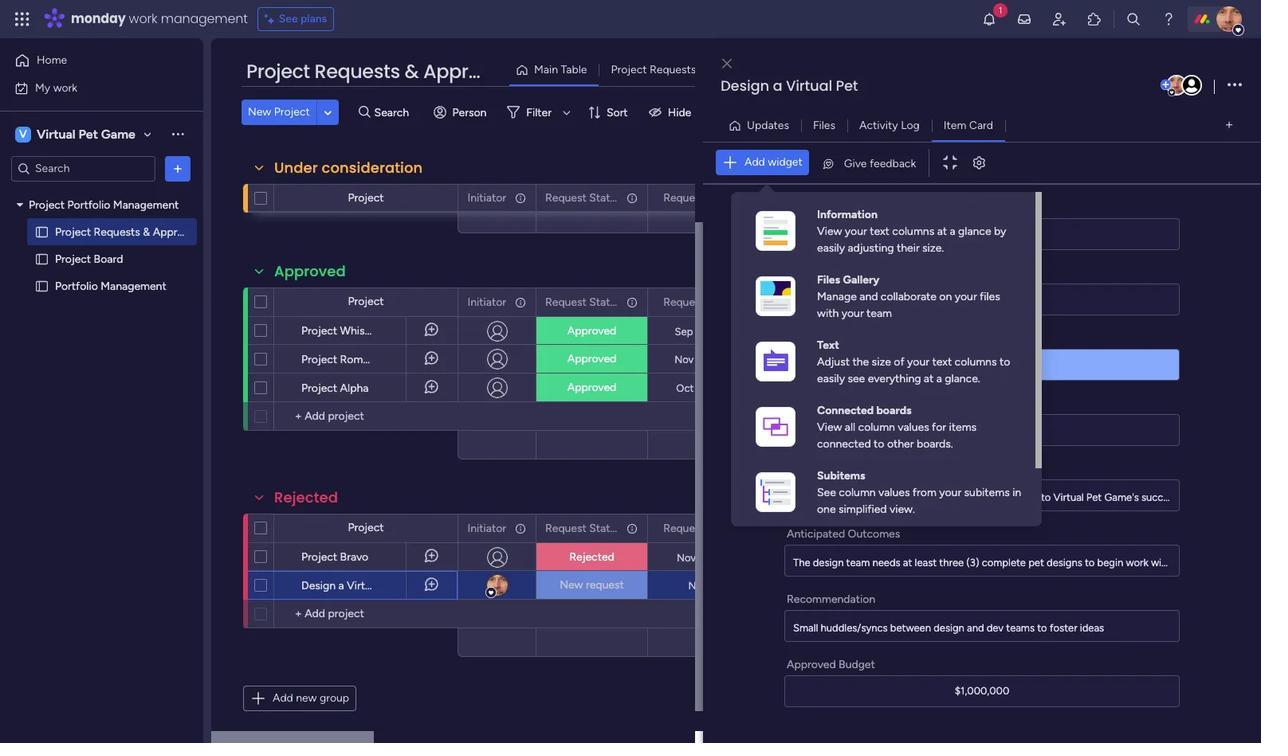 Task type: vqa. For each thing, say whether or not it's contained in the screenshot.
Clear all
no



Task type: describe. For each thing, give the bounding box(es) containing it.
between
[[890, 623, 931, 634]]

initiator field for under consideration
[[463, 189, 510, 207]]

project left angle down icon
[[274, 105, 310, 119]]

public board image
[[34, 279, 49, 294]]

virtual inside field
[[786, 76, 832, 96]]

give feedback button
[[815, 151, 922, 177]]

main
[[534, 63, 558, 77]]

creating
[[793, 492, 833, 504]]

item card button
[[932, 113, 1005, 138]]

virtual right crucial
[[1053, 492, 1084, 504]]

column information image for under consideration
[[626, 192, 638, 204]]

the inside text adjust the size of your text columns to easily see everything at a glance.
[[852, 355, 869, 369]]

add new group button
[[243, 686, 356, 712]]

view inside information view your text columns at a glance by easily adjusting their size.
[[817, 224, 842, 238]]

approvals inside list box
[[153, 225, 203, 239]]

files
[[980, 290, 1000, 303]]

activity log button
[[847, 113, 932, 138]]

0 vertical spatial portfolio
[[67, 198, 110, 212]]

anticipated outcomes
[[787, 528, 900, 541]]

see plans button
[[257, 7, 334, 31]]

workspace selection element
[[15, 125, 138, 144]]

1 vertical spatial nov 21
[[688, 580, 720, 592]]

arrow down image
[[557, 103, 576, 122]]

1 horizontal spatial dev
[[1192, 557, 1209, 569]]

my work
[[35, 81, 77, 94]]

2 + add project text field from the top
[[282, 605, 411, 624]]

of for roster
[[927, 492, 937, 504]]

group
[[320, 692, 349, 705]]

my work button
[[10, 75, 171, 101]]

project inside field
[[246, 58, 310, 84]]

items
[[949, 420, 977, 434]]

project bravo
[[301, 551, 368, 564]]

2 vertical spatial new
[[560, 579, 583, 592]]

0 vertical spatial design
[[813, 557, 844, 569]]

request date up 14,
[[663, 295, 731, 309]]

plans
[[301, 12, 327, 26]]

name
[[787, 201, 817, 214]]

public board image for project requests & approvals
[[34, 224, 49, 240]]

a inside information view your text columns at a glance by easily adjusting their size.
[[950, 224, 955, 238]]

main table
[[534, 63, 587, 77]]

project requests form button
[[599, 57, 731, 83]]

glance.
[[945, 372, 980, 385]]

anticipated
[[787, 528, 845, 541]]

hide button
[[642, 100, 701, 125]]

0 horizontal spatial &
[[143, 225, 150, 239]]

0 vertical spatial request
[[976, 359, 1014, 372]]

1 vertical spatial 21
[[710, 580, 720, 592]]

to left begin
[[1085, 557, 1095, 569]]

options image
[[170, 161, 186, 177]]

requests for project requests form button
[[650, 63, 696, 77]]

Search in workspace field
[[33, 159, 133, 178]]

1 vertical spatial design
[[934, 623, 964, 634]]

column information image for approved
[[626, 296, 638, 309]]

request date field for approved
[[659, 294, 735, 311]]

oct 11, 2021
[[676, 382, 732, 394]]

lovable
[[940, 492, 973, 504]]

connected
[[817, 437, 871, 451]]

at inside text adjust the size of your text columns to easily see everything at a glance.
[[924, 372, 934, 385]]

2021 for nov 9, 2021
[[709, 552, 732, 564]]

pet
[[1028, 557, 1044, 569]]

1 horizontal spatial and
[[967, 623, 984, 634]]

initiator field for rejected
[[463, 520, 510, 538]]

your right on
[[955, 290, 977, 303]]

request status field for under consideration
[[541, 189, 622, 207]]

text inside text adjust the size of your text columns to easily see everything at a glance.
[[932, 355, 952, 369]]

a down "subitems"
[[836, 492, 841, 504]]

design inside field
[[721, 76, 769, 96]]

from
[[913, 486, 936, 499]]

project down "project romeo" at the top left of the page
[[301, 382, 337, 395]]

help
[[1139, 703, 1168, 719]]

1 vertical spatial new request
[[560, 579, 624, 592]]

status for third request status field from the top
[[589, 522, 622, 535]]

is
[[998, 492, 1005, 504]]

v
[[19, 127, 27, 141]]

boards
[[876, 404, 912, 417]]

project up "bravo"
[[348, 521, 384, 535]]

values inside subitems see column values from your subitems in one simplified view.
[[878, 486, 910, 499]]

Under consideration field
[[270, 158, 427, 179]]

widget
[[768, 155, 803, 169]]

Design a Virtual Pet field
[[717, 76, 1157, 96]]

public board image for project board
[[34, 251, 49, 267]]

request status for request status field for approved
[[545, 295, 622, 309]]

files gallery manage and collaborate on your files with your team
[[817, 273, 1000, 320]]

0 horizontal spatial dev
[[987, 623, 1004, 634]]

card
[[969, 118, 993, 132]]

main table button
[[509, 57, 599, 83]]

roster
[[898, 492, 925, 504]]

approved budget
[[787, 658, 875, 672]]

your inside subitems see column values from your subitems in one simplified view.
[[939, 486, 961, 499]]

the
[[793, 557, 810, 569]]

add new group
[[273, 692, 349, 705]]

1 horizontal spatial new request
[[950, 359, 1014, 372]]

small
[[793, 623, 818, 634]]

complete
[[982, 557, 1026, 569]]

2 vertical spatial at
[[903, 557, 912, 569]]

initiator for approved
[[467, 295, 506, 309]]

Approved field
[[270, 261, 350, 282]]

your inside text adjust the size of your text columns to easily see everything at a glance.
[[907, 355, 929, 369]]

1 horizontal spatial rejected
[[569, 551, 614, 564]]

by
[[994, 224, 1006, 238]]

team inside 'files gallery manage and collaborate on your files with your team'
[[867, 306, 892, 320]]

filter
[[526, 106, 552, 119]]

huddles/syncs
[[821, 623, 888, 634]]

close image
[[722, 58, 732, 70]]

board
[[94, 252, 123, 266]]

home button
[[10, 48, 171, 73]]

nov 9, 2021
[[677, 552, 732, 564]]

their
[[897, 241, 920, 255]]

files for files gallery manage and collaborate on your files with your team
[[817, 273, 840, 287]]

new inside button
[[248, 105, 271, 119]]

select product image
[[14, 11, 30, 27]]

date up the nov 9, 2021
[[707, 522, 731, 535]]

(3)
[[966, 557, 979, 569]]

manage
[[817, 290, 857, 303]]

3 request date field from the top
[[659, 520, 735, 538]]

monday
[[71, 10, 126, 28]]

consideration
[[322, 158, 423, 178]]

virtual down "bravo"
[[347, 579, 380, 593]]

date up sep 14, 2021
[[707, 295, 731, 309]]

james peterson image
[[1216, 6, 1242, 32]]

text inside information view your text columns at a glance by easily adjusting their size.
[[870, 224, 889, 238]]

2 horizontal spatial design
[[794, 227, 831, 242]]

project up the project alpha
[[301, 353, 337, 367]]

status for under consideration request status field
[[589, 191, 622, 204]]

give
[[844, 157, 867, 170]]

2021 for oct 11, 2021
[[710, 382, 732, 394]]

bravo
[[340, 551, 368, 564]]

game
[[101, 126, 135, 141]]

view inside connected boards view all column values for items connected to other boards.
[[817, 420, 842, 434]]

ideas
[[1080, 623, 1104, 634]]

my
[[35, 81, 50, 94]]

a down 'project bravo'
[[338, 579, 344, 593]]

angle down image
[[324, 106, 332, 118]]

request status field for approved
[[541, 294, 622, 311]]

worthwhile
[[844, 492, 895, 504]]

under
[[274, 158, 318, 178]]

caret down image
[[17, 199, 23, 210]]

14,
[[696, 326, 709, 338]]

status for request status field for approved
[[589, 295, 622, 309]]

15,
[[696, 354, 709, 365]]

and inside 'files gallery manage and collaborate on your files with your team'
[[859, 290, 878, 303]]

nov down the 9,
[[688, 580, 708, 592]]

2021 for sep 14, 2021
[[711, 326, 734, 338]]

work for my
[[53, 81, 77, 94]]

person button
[[427, 100, 496, 125]]

pet inside field
[[836, 76, 858, 96]]

form
[[699, 63, 725, 77]]

filter button
[[501, 100, 576, 125]]

request date up the 9,
[[663, 522, 731, 535]]

sort
[[607, 106, 628, 119]]

1 vertical spatial portfolio
[[55, 279, 98, 293]]

1 horizontal spatial nov 21
[[966, 425, 998, 437]]

initiator field for approved
[[463, 294, 510, 311]]

summary
[[838, 462, 884, 476]]

2021 for nov 15, 2021
[[711, 354, 734, 365]]

small huddles/syncs  between design and dev teams to foster ideas
[[793, 623, 1104, 634]]

0 vertical spatial management
[[113, 198, 179, 212]]

pet inside the workspace selection element
[[79, 126, 98, 141]]

a down information
[[834, 227, 840, 242]]

oct
[[676, 382, 694, 394]]

project alpha
[[301, 382, 369, 395]]

recommendation
[[787, 593, 875, 607]]

the design team needs at least three (3) complete pet designs to begin work with the dev team
[[793, 557, 1235, 569]]

workspace options image
[[170, 126, 186, 142]]

see
[[848, 372, 865, 385]]

your down manage
[[842, 306, 864, 320]]

see inside subitems see column values from your subitems in one simplified view.
[[817, 486, 836, 499]]

see inside button
[[279, 12, 298, 26]]



Task type: locate. For each thing, give the bounding box(es) containing it.
hide
[[668, 106, 691, 119]]

to left foster
[[1037, 623, 1047, 634]]

0 vertical spatial at
[[937, 224, 947, 238]]

0 horizontal spatial design
[[301, 579, 336, 593]]

gallery
[[843, 273, 879, 287]]

a inside 'design a virtual pet' field
[[773, 76, 782, 96]]

1 horizontal spatial &
[[404, 58, 419, 84]]

files inside 'files gallery manage and collaborate on your files with your team'
[[817, 273, 840, 287]]

0 vertical spatial column
[[858, 420, 895, 434]]

+ add project text field down "bravo"
[[282, 605, 411, 624]]

project up "project romeo" at the top left of the page
[[301, 324, 337, 338]]

column information image
[[514, 192, 527, 204], [514, 296, 527, 309], [514, 523, 527, 535], [626, 523, 638, 535]]

1 horizontal spatial request
[[976, 359, 1014, 372]]

connected
[[817, 404, 874, 417]]

text
[[870, 224, 889, 238], [932, 355, 952, 369]]

2 horizontal spatial new
[[950, 359, 973, 372]]

rejected inside rejected field
[[274, 488, 338, 508]]

1 easily from the top
[[817, 241, 845, 255]]

add widget
[[744, 155, 803, 169]]

1 view from the top
[[817, 224, 842, 238]]

pets
[[975, 492, 996, 504]]

executive summary
[[787, 462, 884, 476]]

0 vertical spatial request status field
[[541, 189, 622, 207]]

2 request date field from the top
[[659, 294, 735, 311]]

column information image for rejected
[[514, 523, 527, 535]]

virtual right v
[[37, 126, 75, 141]]

your right from at the bottom
[[939, 486, 961, 499]]

1 initiator field from the top
[[463, 189, 510, 207]]

collaborate
[[881, 290, 937, 303]]

1 vertical spatial at
[[924, 372, 934, 385]]

1 vertical spatial dev
[[987, 623, 1004, 634]]

nov 21
[[966, 425, 998, 437], [688, 580, 720, 592]]

add left the new
[[273, 692, 293, 705]]

activity
[[859, 118, 898, 132]]

2 column information image from the top
[[626, 296, 638, 309]]

1 horizontal spatial approvals
[[423, 58, 518, 84]]

0 vertical spatial 21
[[988, 425, 998, 437]]

request date down add widget popup button
[[663, 191, 731, 204]]

request
[[976, 359, 1014, 372], [586, 579, 624, 592]]

2 view from the top
[[817, 420, 842, 434]]

date
[[707, 191, 731, 204], [707, 295, 731, 309], [831, 397, 854, 411], [707, 522, 731, 535]]

subitems
[[964, 486, 1010, 499]]

easily down information
[[817, 241, 845, 255]]

updates
[[747, 118, 789, 132]]

column information image for under consideration
[[514, 192, 527, 204]]

0 vertical spatial column information image
[[626, 192, 638, 204]]

1 horizontal spatial columns
[[955, 355, 997, 369]]

easily inside text adjust the size of your text columns to easily see everything at a glance.
[[817, 372, 845, 385]]

and down gallery
[[859, 290, 878, 303]]

begin
[[1097, 557, 1123, 569]]

in
[[1012, 486, 1021, 499]]

& inside field
[[404, 58, 419, 84]]

other
[[887, 437, 914, 451]]

files button
[[801, 113, 847, 138]]

public board image
[[34, 224, 49, 240], [34, 251, 49, 267]]

0 vertical spatial the
[[852, 355, 869, 369]]

& down project portfolio management
[[143, 225, 150, 239]]

0 vertical spatial request date field
[[659, 189, 735, 207]]

1 vertical spatial request
[[586, 579, 624, 592]]

to
[[999, 355, 1010, 369], [874, 437, 884, 451], [1041, 492, 1051, 504], [1085, 557, 1095, 569], [1037, 623, 1047, 634]]

0 vertical spatial nov 21
[[966, 425, 998, 437]]

requests up "v2 search" image
[[314, 58, 400, 84]]

project down consideration
[[348, 191, 384, 205]]

whiskey
[[340, 324, 382, 338]]

date down add widget popup button
[[707, 191, 731, 204]]

0 horizontal spatial and
[[859, 290, 878, 303]]

your up "everything" on the right of the page
[[907, 355, 929, 369]]

3 initiator field from the top
[[463, 520, 510, 538]]

initiator for under consideration
[[467, 191, 506, 204]]

2 horizontal spatial work
[[1126, 557, 1148, 569]]

1 vertical spatial of
[[927, 492, 937, 504]]

column inside subitems see column values from your subitems in one simplified view.
[[839, 486, 876, 499]]

to left other
[[874, 437, 884, 451]]

0 vertical spatial design a virtual pet
[[721, 76, 858, 96]]

virtual inside the workspace selection element
[[37, 126, 75, 141]]

work inside button
[[53, 81, 77, 94]]

information
[[817, 208, 877, 221]]

Project Requests & Approvals field
[[242, 58, 518, 85]]

0 horizontal spatial 21
[[710, 580, 720, 592]]

2 vertical spatial work
[[1126, 557, 1148, 569]]

0 vertical spatial &
[[404, 58, 419, 84]]

Rejected field
[[270, 488, 342, 509]]

0 horizontal spatial request
[[586, 579, 624, 592]]

Search field
[[370, 101, 418, 124]]

1 vertical spatial columns
[[955, 355, 997, 369]]

1 horizontal spatial design
[[934, 623, 964, 634]]

project portfolio management
[[29, 198, 179, 212]]

design a virtual pet up updates
[[721, 76, 858, 96]]

files inside files button
[[813, 118, 835, 132]]

1 vertical spatial easily
[[817, 372, 845, 385]]

project left "bravo"
[[301, 551, 337, 564]]

at up size.
[[937, 224, 947, 238]]

0 vertical spatial see
[[279, 12, 298, 26]]

$1,000,000
[[955, 685, 1009, 697]]

add view image
[[1226, 120, 1232, 132]]

0 vertical spatial dev
[[1192, 557, 1209, 569]]

1 horizontal spatial of
[[927, 492, 937, 504]]

virtual down information
[[843, 227, 878, 242]]

add left widget
[[744, 155, 765, 169]]

2 easily from the top
[[817, 372, 845, 385]]

0 horizontal spatial text
[[870, 224, 889, 238]]

files for files
[[813, 118, 835, 132]]

Request Date field
[[659, 189, 735, 207], [659, 294, 735, 311], [659, 520, 735, 538]]

requests left form
[[650, 63, 696, 77]]

search everything image
[[1126, 11, 1141, 27]]

column up simplified
[[839, 486, 876, 499]]

requests
[[314, 58, 400, 84], [650, 63, 696, 77], [94, 225, 140, 239]]

alpha
[[340, 382, 369, 395]]

designs
[[1047, 557, 1082, 569]]

nov right the for
[[966, 425, 985, 437]]

management down options icon
[[113, 198, 179, 212]]

1 + add project text field from the top
[[282, 407, 411, 426]]

0 vertical spatial project requests & approvals
[[246, 58, 518, 84]]

requests inside field
[[314, 58, 400, 84]]

design down 'name'
[[794, 227, 831, 242]]

0 horizontal spatial new
[[248, 105, 271, 119]]

work right the my on the left of page
[[53, 81, 77, 94]]

requests for project requests & approvals field
[[314, 58, 400, 84]]

1 vertical spatial approvals
[[153, 225, 203, 239]]

of up "everything" on the right of the page
[[894, 355, 904, 369]]

dapulse addbtn image
[[1161, 80, 1171, 90]]

boards.
[[917, 437, 953, 451]]

0 vertical spatial work
[[129, 10, 157, 28]]

1 vertical spatial and
[[967, 623, 984, 634]]

project up new project
[[246, 58, 310, 84]]

2 vertical spatial design
[[301, 579, 336, 593]]

files left activity
[[813, 118, 835, 132]]

3 request status field from the top
[[541, 520, 622, 538]]

work right begin
[[1126, 557, 1148, 569]]

at left glance.
[[924, 372, 934, 385]]

a inside text adjust the size of your text columns to easily see everything at a glance.
[[936, 372, 942, 385]]

text up glance.
[[932, 355, 952, 369]]

1 vertical spatial column
[[839, 486, 876, 499]]

columns up their
[[892, 224, 934, 238]]

all
[[845, 420, 855, 434]]

1 horizontal spatial work
[[129, 10, 157, 28]]

0 vertical spatial design
[[721, 76, 769, 96]]

options image
[[1228, 75, 1242, 96]]

1 request date field from the top
[[659, 189, 735, 207]]

teams
[[1006, 623, 1035, 634]]

design a virtual pet down information
[[794, 227, 899, 242]]

the up see
[[852, 355, 869, 369]]

1 vertical spatial text
[[932, 355, 952, 369]]

new
[[296, 692, 317, 705]]

request date field for under consideration
[[659, 189, 735, 207]]

project left 'board'
[[55, 252, 91, 266]]

project up the sort
[[611, 63, 647, 77]]

0 vertical spatial values
[[898, 420, 929, 434]]

sort button
[[581, 100, 637, 125]]

0 vertical spatial view
[[817, 224, 842, 238]]

Request Status field
[[541, 189, 622, 207], [541, 294, 622, 311], [541, 520, 622, 538]]

2 initiator field from the top
[[463, 294, 510, 311]]

project requests & approvals up 'board'
[[55, 225, 203, 239]]

list box containing project portfolio management
[[0, 188, 203, 515]]

column information image for approved
[[514, 296, 527, 309]]

approvals up person
[[423, 58, 518, 84]]

foster
[[1050, 623, 1077, 634]]

project up project board
[[55, 225, 91, 239]]

list box
[[0, 188, 203, 515]]

0 vertical spatial easily
[[817, 241, 845, 255]]

nov left the 9,
[[677, 552, 696, 564]]

2 request status field from the top
[[541, 294, 622, 311]]

apps image
[[1086, 11, 1102, 27]]

0 vertical spatial of
[[894, 355, 904, 369]]

millerjeremy500@gmail.com image
[[1181, 75, 1202, 96]]

1 vertical spatial with
[[1151, 557, 1171, 569]]

with inside 'files gallery manage and collaborate on your files with your team'
[[817, 306, 839, 320]]

column inside connected boards view all column values for items connected to other boards.
[[858, 420, 895, 434]]

1 vertical spatial public board image
[[34, 251, 49, 267]]

add for add new group
[[273, 692, 293, 705]]

1 vertical spatial view
[[817, 420, 842, 434]]

1 vertical spatial work
[[53, 81, 77, 94]]

&
[[404, 58, 419, 84], [143, 225, 150, 239]]

2 vertical spatial initiator field
[[463, 520, 510, 538]]

0 horizontal spatial project requests & approvals
[[55, 225, 203, 239]]

request status for under consideration request status field
[[545, 191, 622, 204]]

everything
[[868, 372, 921, 385]]

design down 'project bravo'
[[301, 579, 336, 593]]

under consideration
[[274, 158, 423, 178]]

1 vertical spatial new
[[950, 359, 973, 372]]

at inside information view your text columns at a glance by easily adjusting their size.
[[937, 224, 947, 238]]

requests inside list box
[[94, 225, 140, 239]]

columns
[[892, 224, 934, 238], [955, 355, 997, 369]]

project board
[[55, 252, 123, 266]]

2 vertical spatial design a virtual pet
[[301, 579, 399, 593]]

virtual pet game
[[37, 126, 135, 141]]

portfolio management
[[55, 279, 166, 293]]

columns up glance.
[[955, 355, 997, 369]]

1 horizontal spatial new
[[560, 579, 583, 592]]

& up search "field"
[[404, 58, 419, 84]]

help button
[[1126, 698, 1181, 725]]

+ add project text field down alpha
[[282, 407, 411, 426]]

2021 right the 9,
[[709, 552, 732, 564]]

project right caret down icon
[[29, 198, 65, 212]]

2021 right 11,
[[710, 382, 732, 394]]

to inside connected boards view all column values for items connected to other boards.
[[874, 437, 884, 451]]

size.
[[922, 241, 944, 255]]

adjust
[[817, 355, 850, 369]]

romeo
[[340, 353, 376, 367]]

1 horizontal spatial project requests & approvals
[[246, 58, 518, 84]]

and left teams
[[967, 623, 984, 634]]

portfolio down search in workspace field
[[67, 198, 110, 212]]

1 vertical spatial request status field
[[541, 294, 622, 311]]

of for size
[[894, 355, 904, 369]]

with right begin
[[1151, 557, 1171, 569]]

at
[[937, 224, 947, 238], [924, 372, 934, 385], [903, 557, 912, 569]]

of inside text adjust the size of your text columns to easily see everything at a glance.
[[894, 355, 904, 369]]

easily inside information view your text columns at a glance by easily adjusting their size.
[[817, 241, 845, 255]]

game's
[[1104, 492, 1139, 504]]

subitems
[[817, 469, 865, 483]]

text
[[817, 338, 839, 352]]

0 horizontal spatial design
[[813, 557, 844, 569]]

initiator for rejected
[[467, 522, 506, 535]]

and
[[859, 290, 878, 303], [967, 623, 984, 634]]

inbox image
[[1016, 11, 1032, 27]]

at left the least
[[903, 557, 912, 569]]

approvals inside field
[[423, 58, 518, 84]]

1 vertical spatial management
[[101, 279, 166, 293]]

person
[[452, 106, 487, 119]]

0 vertical spatial add
[[744, 155, 765, 169]]

work for monday
[[129, 10, 157, 28]]

2021 right 15, on the right top
[[711, 354, 734, 365]]

0 horizontal spatial with
[[817, 306, 839, 320]]

1 vertical spatial rejected
[[569, 551, 614, 564]]

a left glance
[[950, 224, 955, 238]]

2 public board image from the top
[[34, 251, 49, 267]]

1 column information image from the top
[[626, 192, 638, 204]]

workspace image
[[15, 126, 31, 143]]

2021
[[711, 326, 734, 338], [711, 354, 734, 365], [710, 382, 732, 394], [709, 552, 732, 564]]

0 horizontal spatial new request
[[560, 579, 624, 592]]

request date
[[663, 191, 731, 204], [663, 295, 731, 309], [787, 397, 854, 411], [663, 522, 731, 535]]

design a virtual pet
[[721, 76, 858, 96], [794, 227, 899, 242], [301, 579, 399, 593]]

dev
[[1192, 557, 1209, 569], [987, 623, 1004, 634]]

1 vertical spatial values
[[878, 486, 910, 499]]

0 horizontal spatial approvals
[[153, 225, 203, 239]]

project up whiskey
[[348, 295, 384, 308]]

1 image
[[993, 1, 1008, 19]]

work right monday
[[129, 10, 157, 28]]

team
[[867, 306, 892, 320], [846, 557, 870, 569], [1211, 557, 1235, 569]]

with
[[817, 306, 839, 320], [1151, 557, 1171, 569]]

option
[[0, 191, 203, 194]]

status
[[589, 191, 622, 204], [589, 295, 622, 309], [831, 332, 863, 345], [589, 522, 622, 535]]

three
[[939, 557, 964, 569]]

design a virtual pet inside 'design a virtual pet' field
[[721, 76, 858, 96]]

your inside information view your text columns at a glance by easily adjusting their size.
[[845, 224, 867, 238]]

information view your text columns at a glance by easily adjusting their size.
[[817, 208, 1006, 255]]

the down success
[[1174, 557, 1189, 569]]

0 vertical spatial new
[[248, 105, 271, 119]]

1 request status field from the top
[[541, 189, 622, 207]]

of right roster
[[927, 492, 937, 504]]

files up manage
[[817, 273, 840, 287]]

1 public board image from the top
[[34, 224, 49, 240]]

values inside connected boards view all column values for items connected to other boards.
[[898, 420, 929, 434]]

values up view.
[[878, 486, 910, 499]]

to right crucial
[[1041, 492, 1051, 504]]

on
[[939, 290, 952, 303]]

0 vertical spatial text
[[870, 224, 889, 238]]

with down manage
[[817, 306, 839, 320]]

glance
[[958, 224, 991, 238]]

budget
[[839, 658, 875, 672]]

your down information
[[845, 224, 867, 238]]

creating a worthwhile roster of lovable pets is crucial to virtual pet game's success
[[793, 492, 1179, 504]]

easily for text adjust the size of your text columns to easily see everything at a glance.
[[817, 372, 845, 385]]

request status for third request status field from the top
[[545, 522, 622, 535]]

request date up all
[[787, 397, 854, 411]]

1 vertical spatial + add project text field
[[282, 605, 411, 624]]

1 horizontal spatial the
[[1174, 557, 1189, 569]]

adjusting
[[848, 241, 894, 255]]

1 vertical spatial design a virtual pet
[[794, 227, 899, 242]]

0 vertical spatial + add project text field
[[282, 407, 411, 426]]

column information image
[[626, 192, 638, 204], [626, 296, 638, 309]]

approvals down options icon
[[153, 225, 203, 239]]

columns inside information view your text columns at a glance by easily adjusting their size.
[[892, 224, 934, 238]]

activity log
[[859, 118, 920, 132]]

needs
[[872, 557, 900, 569]]

to down "files"
[[999, 355, 1010, 369]]

0 vertical spatial and
[[859, 290, 878, 303]]

1 vertical spatial the
[[1174, 557, 1189, 569]]

values
[[898, 420, 929, 434], [878, 486, 910, 499]]

requests inside button
[[650, 63, 696, 77]]

invite members image
[[1051, 11, 1067, 27]]

2 vertical spatial request status field
[[541, 520, 622, 538]]

nov 21 down the nov 9, 2021
[[688, 580, 720, 592]]

see left plans
[[279, 12, 298, 26]]

1 vertical spatial design
[[794, 227, 831, 242]]

text up adjusting
[[870, 224, 889, 238]]

design
[[813, 557, 844, 569], [934, 623, 964, 634]]

2 horizontal spatial at
[[937, 224, 947, 238]]

0 horizontal spatial nov 21
[[688, 580, 720, 592]]

project requests & approvals inside list box
[[55, 225, 203, 239]]

easily down adjust
[[817, 372, 845, 385]]

item
[[944, 118, 966, 132]]

executive
[[787, 462, 836, 476]]

requests up 'board'
[[94, 225, 140, 239]]

1 vertical spatial initiator field
[[463, 294, 510, 311]]

project requests & approvals inside field
[[246, 58, 518, 84]]

date up all
[[831, 397, 854, 411]]

add for add widget
[[744, 155, 765, 169]]

success
[[1141, 492, 1179, 504]]

work
[[129, 10, 157, 28], [53, 81, 77, 94], [1126, 557, 1148, 569]]

approved inside field
[[274, 261, 346, 281]]

nov left 15, on the right top
[[675, 354, 694, 365]]

0 horizontal spatial the
[[852, 355, 869, 369]]

add inside popup button
[[744, 155, 765, 169]]

project whiskey
[[301, 324, 382, 338]]

1 horizontal spatial 21
[[988, 425, 998, 437]]

21 down the nov 9, 2021
[[710, 580, 720, 592]]

1 horizontal spatial with
[[1151, 557, 1171, 569]]

0 horizontal spatial see
[[279, 12, 298, 26]]

a left glance.
[[936, 372, 942, 385]]

new
[[248, 105, 271, 119], [950, 359, 973, 372], [560, 579, 583, 592]]

+ Add project text field
[[282, 407, 411, 426], [282, 605, 411, 624]]

1 horizontal spatial at
[[924, 372, 934, 385]]

0 vertical spatial public board image
[[34, 224, 49, 240]]

column down boards in the right bottom of the page
[[858, 420, 895, 434]]

columns inside text adjust the size of your text columns to easily see everything at a glance.
[[955, 355, 997, 369]]

1 horizontal spatial design
[[721, 76, 769, 96]]

21 right items
[[988, 425, 998, 437]]

size
[[872, 355, 891, 369]]

nov 15, 2021
[[675, 354, 734, 365]]

easily for information view your text columns at a glance by easily adjusting their size.
[[817, 241, 845, 255]]

design right the between
[[934, 623, 964, 634]]

0 horizontal spatial requests
[[94, 225, 140, 239]]

one
[[817, 503, 836, 516]]

nov 21 right the for
[[966, 425, 998, 437]]

v2 search image
[[359, 103, 370, 121]]

to inside text adjust the size of your text columns to easily see everything at a glance.
[[999, 355, 1010, 369]]

add inside button
[[273, 692, 293, 705]]

0 horizontal spatial add
[[273, 692, 293, 705]]

subitems see column values from your subitems in one simplified view.
[[817, 469, 1021, 516]]

text adjust the size of your text columns to easily see everything at a glance.
[[817, 338, 1010, 385]]

request date field down add widget popup button
[[659, 189, 735, 207]]

see up one
[[817, 486, 836, 499]]

portfolio down project board
[[55, 279, 98, 293]]

values up other
[[898, 420, 929, 434]]

management down 'board'
[[101, 279, 166, 293]]

0 vertical spatial files
[[813, 118, 835, 132]]

1 vertical spatial column information image
[[626, 296, 638, 309]]

design a virtual pet down "bravo"
[[301, 579, 399, 593]]

0 horizontal spatial columns
[[892, 224, 934, 238]]

help image
[[1161, 11, 1177, 27]]

notifications image
[[981, 11, 997, 27]]

0 vertical spatial approvals
[[423, 58, 518, 84]]

project romeo
[[301, 353, 376, 367]]

Initiator field
[[463, 189, 510, 207], [463, 294, 510, 311], [463, 520, 510, 538]]

connected boards view all column values for items connected to other boards.
[[817, 404, 977, 451]]



